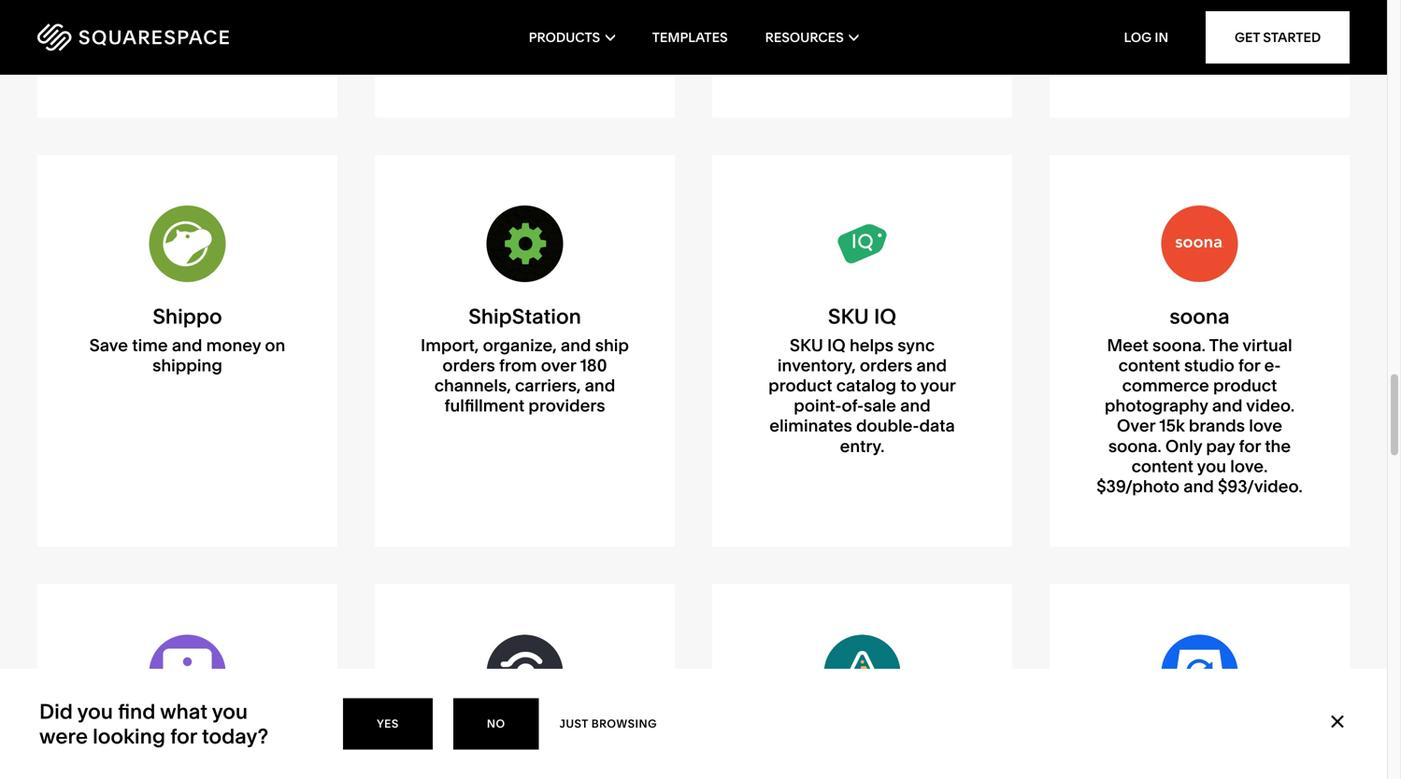 Task type: vqa. For each thing, say whether or not it's contained in the screenshot.
Shippo Save time and money on shipping
yes



Task type: describe. For each thing, give the bounding box(es) containing it.
0 horizontal spatial sku
[[790, 335, 823, 356]]

logo image inside spod link
[[487, 635, 563, 712]]

shippo
[[153, 304, 222, 329]]

sale
[[864, 396, 897, 416]]

resources
[[765, 29, 844, 45]]

log             in link
[[1124, 29, 1169, 45]]

data inside connect squarespace to quickbooks online to automate accounting of your sales data
[[212, 47, 248, 67]]

15k
[[1160, 416, 1185, 436]]

online
[[201, 6, 254, 27]]

channels,
[[434, 375, 511, 396]]

shipstation import, organize, and ship orders from over 180 channels, carriers, and fulfillment providers
[[421, 304, 629, 416]]

and down ship
[[585, 375, 615, 396]]

connect squarespace to quickbooks online to automate accounting of your sales data
[[88, 0, 287, 67]]

log             in
[[1124, 29, 1169, 45]]

no
[[487, 718, 505, 731]]

smooth
[[549, 26, 610, 47]]

to up of
[[270, 0, 287, 7]]

time
[[132, 335, 168, 356]]

studio
[[1185, 355, 1235, 376]]

yes button
[[343, 699, 433, 750]]

$39/photo
[[1097, 476, 1180, 497]]

frictionless self-service returns management portal to give smooth returns experiences
[[430, 0, 620, 67]]

0 horizontal spatial you
[[77, 699, 113, 725]]

video.
[[1246, 396, 1295, 416]]

1 vertical spatial soona.
[[1109, 436, 1162, 456]]

what
[[160, 699, 208, 725]]

$93/video.
[[1218, 476, 1303, 497]]

of-
[[842, 396, 864, 416]]

accounting
[[173, 26, 263, 47]]

looking
[[93, 724, 165, 749]]

only
[[1166, 436, 1202, 456]]

orders inside shipstation import, organize, and ship orders from over 180 channels, carriers, and fulfillment providers
[[443, 355, 495, 376]]

and up the pay at the right bottom of page
[[1212, 396, 1243, 416]]

love
[[1249, 416, 1283, 436]]

yes
[[377, 718, 399, 731]]

product inside sku iq sku iq helps sync inventory, orders and product catalog to your point-of-sale and eliminates double-data entry.
[[769, 375, 833, 396]]

1 horizontal spatial iq
[[874, 304, 897, 329]]

and left ship
[[561, 335, 591, 356]]

were
[[39, 724, 88, 749]]

shipping
[[152, 355, 222, 376]]

photography
[[1105, 396, 1208, 416]]

the
[[1209, 335, 1239, 356]]

and inside shippo save time and money on shipping
[[172, 335, 202, 356]]

spod
[[496, 733, 554, 759]]

connect
[[88, 0, 157, 7]]

sales
[[167, 47, 208, 67]]

to inside 'frictionless self-service returns management portal to give smooth returns experiences'
[[491, 26, 507, 47]]

virtual
[[1243, 335, 1293, 356]]

today?
[[202, 724, 268, 749]]

just browsing link
[[560, 714, 657, 735]]

did
[[39, 699, 73, 725]]

0 vertical spatial returns
[[441, 6, 498, 27]]

experiences
[[506, 47, 605, 67]]

0 horizontal spatial iq
[[827, 335, 846, 356]]

shippo save time and money on shipping
[[89, 304, 285, 376]]

templates
[[652, 29, 728, 45]]

e-
[[1265, 355, 1281, 376]]

to right online
[[258, 6, 274, 27]]

spocket
[[147, 733, 228, 759]]

in
[[1155, 29, 1169, 45]]

ship
[[595, 335, 629, 356]]

over
[[1117, 416, 1156, 436]]

inventory,
[[778, 355, 856, 376]]

products
[[529, 29, 600, 45]]

for for did you find what you were looking for today?
[[170, 724, 197, 749]]

catalog
[[837, 375, 897, 396]]

to inside sku iq sku iq helps sync inventory, orders and product catalog to your point-of-sale and eliminates double-data entry.
[[901, 375, 917, 396]]

management
[[502, 6, 609, 27]]

get started link
[[1206, 11, 1350, 64]]

connect squarespace to quickbooks online to automate accounting of your sales data link
[[37, 0, 338, 118]]

shipstation
[[469, 304, 581, 329]]

resources button
[[765, 0, 859, 75]]

data inside sku iq sku iq helps sync inventory, orders and product catalog to your point-of-sale and eliminates double-data entry.
[[919, 416, 955, 436]]

sku iq sku iq helps sync inventory, orders and product catalog to your point-of-sale and eliminates double-data entry.
[[769, 304, 956, 456]]

0 vertical spatial content
[[1119, 355, 1181, 376]]

love.
[[1231, 456, 1268, 477]]

your inside connect squarespace to quickbooks online to automate accounting of your sales data
[[127, 47, 163, 67]]

of
[[267, 26, 283, 47]]

get started
[[1235, 29, 1321, 45]]

did you find what you were looking for today?
[[39, 699, 268, 749]]

just browsing
[[560, 718, 657, 731]]

helps
[[850, 335, 894, 356]]

organize,
[[483, 335, 557, 356]]

spod link
[[375, 585, 675, 780]]



Task type: locate. For each thing, give the bounding box(es) containing it.
browsing
[[592, 718, 657, 731]]

for left today?
[[170, 724, 197, 749]]

0 vertical spatial sku
[[828, 304, 869, 329]]

1 product from the left
[[769, 375, 833, 396]]

content
[[1119, 355, 1181, 376], [1132, 456, 1194, 477]]

point-
[[794, 396, 842, 416]]

iq left helps
[[827, 335, 846, 356]]

data down online
[[212, 47, 248, 67]]

you right what
[[212, 699, 248, 725]]

content down 15k
[[1132, 456, 1194, 477]]

1 horizontal spatial you
[[212, 699, 248, 725]]

1 horizontal spatial data
[[919, 416, 955, 436]]

for
[[1239, 355, 1261, 376], [1239, 436, 1261, 456], [170, 724, 197, 749]]

templates link
[[652, 0, 728, 75]]

sku up point-
[[790, 335, 823, 356]]

1 vertical spatial iq
[[827, 335, 846, 356]]

you left love.
[[1197, 456, 1227, 477]]

spocket link
[[37, 585, 338, 780]]

0 vertical spatial soona.
[[1153, 335, 1206, 356]]

product inside soona meet soona. the virtual content studio for e- commerce product photography and video. over 15k brands love soona. only pay for the content you love. $39/photo and $93/video.
[[1214, 375, 1277, 396]]

and down shippo
[[172, 335, 202, 356]]

your inside sku iq sku iq helps sync inventory, orders and product catalog to your point-of-sale and eliminates double-data entry.
[[920, 375, 956, 396]]

and right sale
[[900, 396, 931, 416]]

1 orders from the left
[[443, 355, 495, 376]]

0 horizontal spatial product
[[769, 375, 833, 396]]

money
[[206, 335, 261, 356]]

products button
[[529, 0, 615, 75]]

returns
[[441, 6, 498, 27], [445, 47, 502, 67]]

to left give
[[491, 26, 507, 47]]

on
[[265, 335, 285, 356]]

squarespace logo link
[[37, 23, 300, 51]]

0 horizontal spatial data
[[212, 47, 248, 67]]

frictionless
[[430, 0, 523, 7]]

self-
[[526, 0, 561, 7]]

0 vertical spatial iq
[[874, 304, 897, 329]]

providers
[[529, 396, 605, 416]]

0 vertical spatial your
[[127, 47, 163, 67]]

returns down frictionless
[[445, 47, 502, 67]]

sync
[[898, 335, 935, 356]]

1 vertical spatial data
[[919, 416, 955, 436]]

commerce
[[1122, 375, 1210, 396]]

sku
[[828, 304, 869, 329], [790, 335, 823, 356]]

soona meet soona. the virtual content studio for e- commerce product photography and video. over 15k brands love soona. only pay for the content you love. $39/photo and $93/video.
[[1097, 304, 1303, 497]]

180
[[580, 355, 607, 376]]

iq
[[874, 304, 897, 329], [827, 335, 846, 356]]

no button
[[453, 699, 539, 750]]

logo image
[[149, 206, 226, 282], [487, 206, 563, 282], [824, 206, 901, 282], [1162, 206, 1238, 282], [149, 635, 226, 712], [487, 635, 563, 712], [824, 635, 901, 712], [1162, 635, 1238, 712]]

automate
[[92, 26, 169, 47]]

data right sale
[[919, 416, 955, 436]]

carriers,
[[515, 375, 581, 396]]

entry.
[[840, 436, 885, 456]]

meet
[[1107, 335, 1149, 356]]

you inside soona meet soona. the virtual content studio for e- commerce product photography and video. over 15k brands love soona. only pay for the content you love. $39/photo and $93/video.
[[1197, 456, 1227, 477]]

your down 'quickbooks'
[[127, 47, 163, 67]]

and right helps
[[917, 355, 947, 376]]

double-
[[856, 416, 919, 436]]

find
[[118, 699, 156, 725]]

2 horizontal spatial you
[[1197, 456, 1227, 477]]

for left the at the right of page
[[1239, 436, 1261, 456]]

0 vertical spatial for
[[1239, 355, 1261, 376]]

from
[[499, 355, 537, 376]]

logo image inside spocket link
[[149, 635, 226, 712]]

1 vertical spatial content
[[1132, 456, 1194, 477]]

soona. down soona
[[1153, 335, 1206, 356]]

fulfillment
[[445, 396, 525, 416]]

started
[[1263, 29, 1321, 45]]

returns left give
[[441, 6, 498, 27]]

orders inside sku iq sku iq helps sync inventory, orders and product catalog to your point-of-sale and eliminates double-data entry.
[[860, 355, 913, 376]]

for for soona meet soona. the virtual content studio for e- commerce product photography and video. over 15k brands love soona. only pay for the content you love. $39/photo and $93/video.
[[1239, 355, 1261, 376]]

quickbooks
[[101, 6, 197, 27]]

for inside did you find what you were looking for today?
[[170, 724, 197, 749]]

0 vertical spatial data
[[212, 47, 248, 67]]

1 vertical spatial for
[[1239, 436, 1261, 456]]

2 vertical spatial for
[[170, 724, 197, 749]]

0 horizontal spatial orders
[[443, 355, 495, 376]]

1 horizontal spatial your
[[920, 375, 956, 396]]

you right did at the bottom of the page
[[77, 699, 113, 725]]

1 horizontal spatial product
[[1214, 375, 1277, 396]]

and
[[172, 335, 202, 356], [561, 335, 591, 356], [917, 355, 947, 376], [585, 375, 615, 396], [900, 396, 931, 416], [1212, 396, 1243, 416], [1184, 476, 1214, 497]]

product
[[769, 375, 833, 396], [1214, 375, 1277, 396]]

1 horizontal spatial orders
[[860, 355, 913, 376]]

sku up helps
[[828, 304, 869, 329]]

portal
[[440, 26, 487, 47]]

iq up helps
[[874, 304, 897, 329]]

orders up sale
[[860, 355, 913, 376]]

get
[[1235, 29, 1260, 45]]

frictionless self-service returns management portal to give smooth returns experiences link
[[375, 0, 675, 118]]

just
[[560, 718, 588, 731]]

for left e-
[[1239, 355, 1261, 376]]

the
[[1265, 436, 1291, 456]]

1 vertical spatial returns
[[445, 47, 502, 67]]

pay
[[1206, 436, 1235, 456]]

save
[[89, 335, 128, 356]]

product up love
[[1214, 375, 1277, 396]]

your down the sync
[[920, 375, 956, 396]]

1 vertical spatial sku
[[790, 335, 823, 356]]

squarespace logo image
[[37, 23, 229, 51]]

give
[[511, 26, 545, 47]]

soona
[[1170, 304, 1230, 329]]

1 horizontal spatial sku
[[828, 304, 869, 329]]

1 vertical spatial your
[[920, 375, 956, 396]]

brands
[[1189, 416, 1245, 436]]

to right sale
[[901, 375, 917, 396]]

content up photography
[[1119, 355, 1181, 376]]

eliminates
[[770, 416, 852, 436]]

import,
[[421, 335, 479, 356]]

2 product from the left
[[1214, 375, 1277, 396]]

to
[[270, 0, 287, 7], [258, 6, 274, 27], [491, 26, 507, 47], [901, 375, 917, 396]]

squarespace
[[161, 0, 267, 7]]

and down only
[[1184, 476, 1214, 497]]

over
[[541, 355, 576, 376]]

service
[[561, 0, 620, 7]]

soona.
[[1153, 335, 1206, 356], [1109, 436, 1162, 456]]

product up 'eliminates'
[[769, 375, 833, 396]]

2 orders from the left
[[860, 355, 913, 376]]

orders up fulfillment
[[443, 355, 495, 376]]

orders
[[443, 355, 495, 376], [860, 355, 913, 376]]

0 horizontal spatial your
[[127, 47, 163, 67]]

log
[[1124, 29, 1152, 45]]

soona. up $39/photo
[[1109, 436, 1162, 456]]



